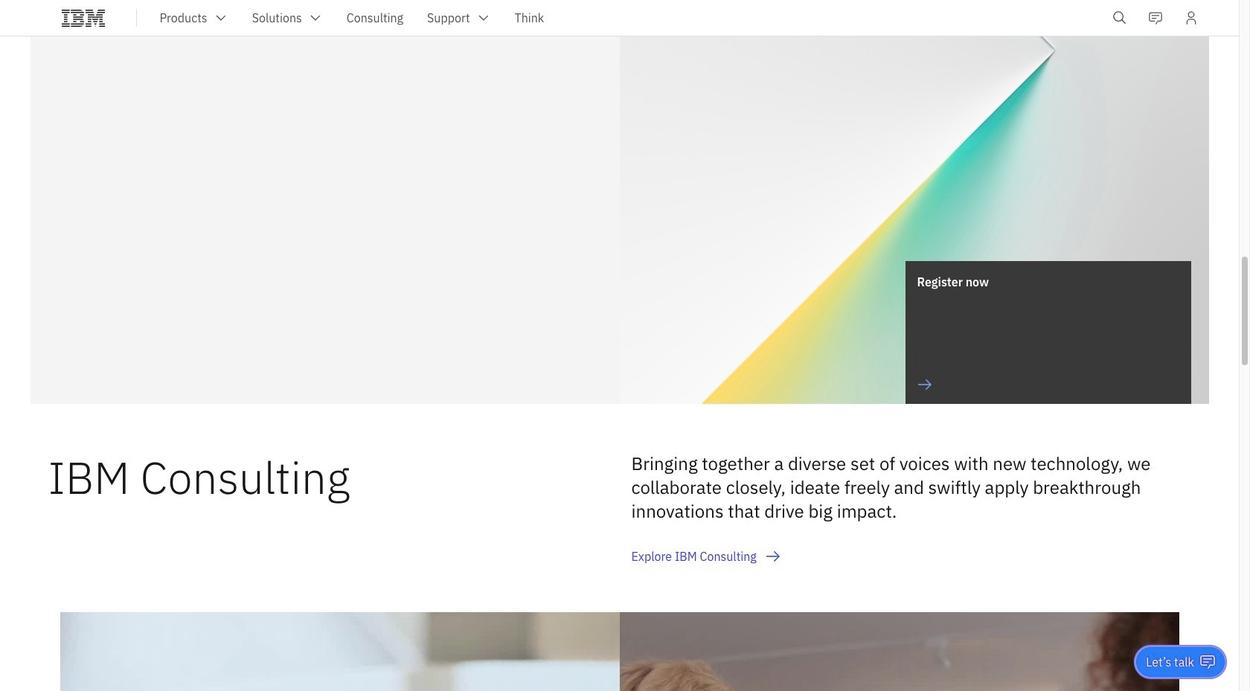 Task type: describe. For each thing, give the bounding box(es) containing it.
let's talk element
[[1147, 654, 1195, 671]]



Task type: vqa. For each thing, say whether or not it's contained in the screenshot.
the Your privacy choices element
no



